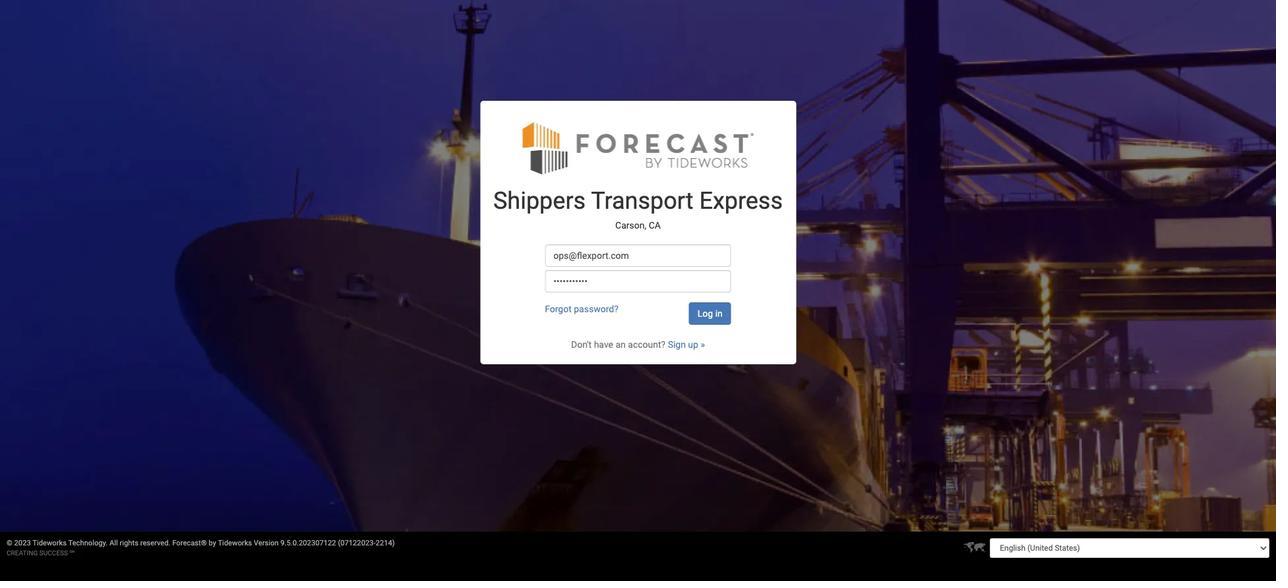 Task type: locate. For each thing, give the bounding box(es) containing it.
2214)
[[376, 540, 395, 548]]

tideworks up success
[[33, 540, 67, 548]]

shippers
[[493, 187, 586, 215]]

forecast®
[[172, 540, 207, 548]]

© 2023 tideworks technology. all rights reserved. forecast® by tideworks version 9.5.0.202307122 (07122023-2214) creating success ℠
[[7, 540, 395, 557]]

2 tideworks from the left
[[218, 540, 252, 548]]

1 horizontal spatial tideworks
[[218, 540, 252, 548]]

all
[[110, 540, 118, 548]]

up
[[688, 340, 699, 350]]

rights
[[120, 540, 138, 548]]

»
[[701, 340, 705, 350]]

in
[[716, 309, 723, 319]]

2023
[[14, 540, 31, 548]]

tideworks
[[33, 540, 67, 548], [218, 540, 252, 548]]

©
[[7, 540, 12, 548]]

9.5.0.202307122
[[281, 540, 336, 548]]

express
[[700, 187, 783, 215]]

1 tideworks from the left
[[33, 540, 67, 548]]

Password password field
[[545, 270, 732, 293]]

forgot password? link
[[545, 304, 619, 315]]

forgot
[[545, 304, 572, 315]]

version
[[254, 540, 279, 548]]

sign
[[668, 340, 686, 350]]

an
[[616, 340, 626, 350]]

log
[[698, 309, 713, 319]]

ca
[[649, 221, 661, 231]]

Email or username text field
[[545, 245, 732, 267]]

carson,
[[616, 221, 647, 231]]

tideworks right by
[[218, 540, 252, 548]]

0 horizontal spatial tideworks
[[33, 540, 67, 548]]



Task type: describe. For each thing, give the bounding box(es) containing it.
shippers transport express carson, ca
[[493, 187, 783, 231]]

℠
[[70, 550, 75, 557]]

forgot password? log in
[[545, 304, 723, 319]]

creating
[[7, 550, 38, 557]]

forecast® by tideworks image
[[523, 121, 754, 175]]

(07122023-
[[338, 540, 376, 548]]

technology.
[[68, 540, 108, 548]]

success
[[39, 550, 68, 557]]

sign up » link
[[668, 340, 705, 350]]

password?
[[574, 304, 619, 315]]

don't
[[571, 340, 592, 350]]

reserved.
[[140, 540, 171, 548]]

account?
[[628, 340, 666, 350]]

don't have an account? sign up »
[[571, 340, 705, 350]]

log in button
[[689, 303, 731, 325]]

transport
[[591, 187, 694, 215]]

by
[[209, 540, 216, 548]]

have
[[594, 340, 614, 350]]



Task type: vqa. For each thing, say whether or not it's contained in the screenshot.
Shippers Transport Express Carson, CA
yes



